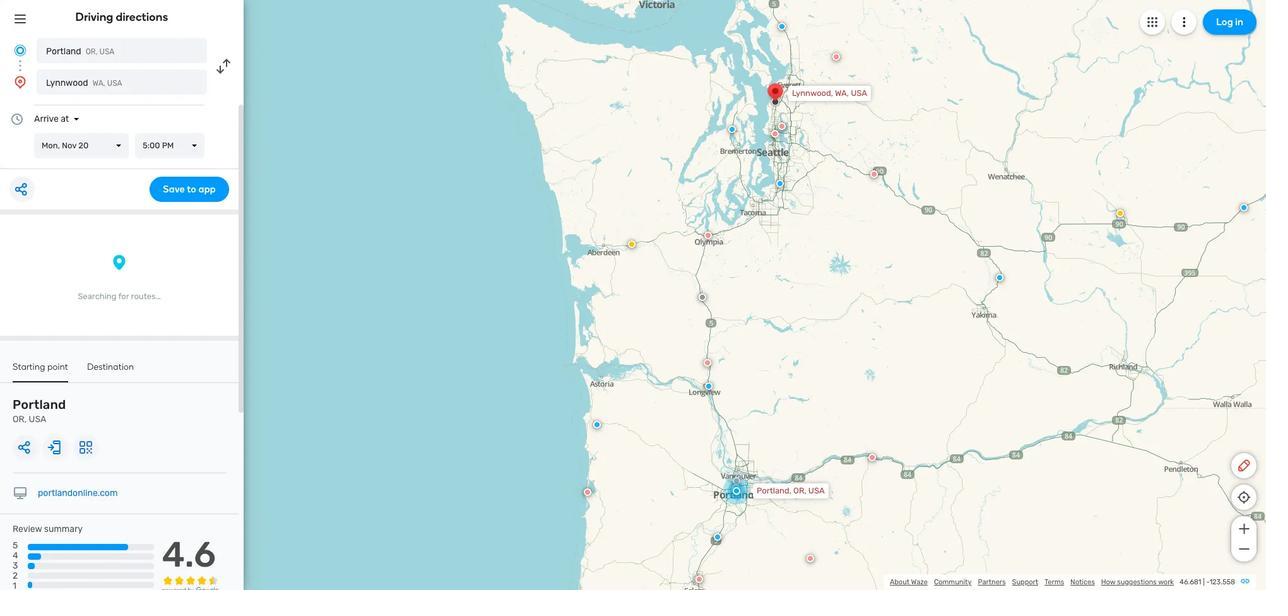 Task type: locate. For each thing, give the bounding box(es) containing it.
123.558
[[1210, 578, 1235, 586]]

0 vertical spatial or,
[[86, 47, 98, 56]]

2 horizontal spatial or,
[[794, 486, 807, 496]]

notices
[[1071, 578, 1095, 586]]

portland or, usa up lynnwood wa, usa
[[46, 46, 115, 57]]

1 horizontal spatial or,
[[86, 47, 98, 56]]

zoom out image
[[1236, 542, 1252, 557]]

accident image
[[699, 294, 706, 301]]

0 vertical spatial portland or, usa
[[46, 46, 115, 57]]

wa, inside lynnwood wa, usa
[[93, 79, 105, 88]]

about
[[890, 578, 910, 586]]

lynnwood, wa, usa
[[792, 88, 867, 98]]

link image
[[1240, 576, 1251, 586]]

support link
[[1012, 578, 1038, 586]]

portland or, usa
[[46, 46, 115, 57], [13, 397, 66, 425]]

2 horizontal spatial police image
[[1240, 204, 1248, 211]]

wa, right lynnwood
[[93, 79, 105, 88]]

portland up lynnwood
[[46, 46, 81, 57]]

arrive at
[[34, 114, 69, 124]]

waze
[[911, 578, 928, 586]]

0 horizontal spatial police image
[[705, 383, 713, 390]]

starting point button
[[13, 362, 68, 383]]

1 horizontal spatial wa,
[[835, 88, 849, 98]]

usa
[[99, 47, 115, 56], [107, 79, 122, 88], [851, 88, 867, 98], [29, 414, 46, 425], [809, 486, 825, 496]]

portland or, usa down the starting point "button"
[[13, 397, 66, 425]]

1 vertical spatial wa,
[[835, 88, 849, 98]]

police image
[[729, 126, 736, 133], [776, 180, 784, 187], [996, 274, 1004, 282], [593, 421, 601, 429], [714, 533, 722, 541]]

wa, right lynnwood,
[[835, 88, 849, 98]]

or, down the starting point "button"
[[13, 414, 27, 425]]

0 vertical spatial police image
[[778, 23, 786, 30]]

driving directions
[[75, 10, 168, 24]]

support
[[1012, 578, 1038, 586]]

notices link
[[1071, 578, 1095, 586]]

-
[[1207, 578, 1210, 586]]

summary
[[44, 524, 83, 535]]

about waze link
[[890, 578, 928, 586]]

mon, nov 20 list box
[[34, 133, 129, 158]]

lynnwood
[[46, 78, 88, 88]]

road closed image
[[771, 130, 779, 138], [871, 170, 878, 178], [705, 232, 712, 239], [704, 359, 711, 367], [869, 454, 876, 461], [732, 484, 740, 492], [584, 489, 592, 496], [696, 576, 703, 583]]

portland down the starting point "button"
[[13, 397, 66, 412]]

pm
[[162, 141, 174, 150]]

about waze community partners support terms notices how suggestions work 46.681 | -123.558
[[890, 578, 1235, 586]]

2 vertical spatial police image
[[705, 383, 713, 390]]

0 vertical spatial wa,
[[93, 79, 105, 88]]

0 vertical spatial portland
[[46, 46, 81, 57]]

20
[[78, 141, 89, 150]]

1 horizontal spatial police image
[[778, 23, 786, 30]]

for
[[118, 292, 129, 301]]

or, right portland,
[[794, 486, 807, 496]]

at
[[61, 114, 69, 124]]

usa right lynnwood
[[107, 79, 122, 88]]

portland, or, usa
[[757, 486, 825, 496]]

4.6
[[162, 534, 216, 576]]

location image
[[13, 74, 28, 90]]

usa down the starting point "button"
[[29, 414, 46, 425]]

point
[[47, 362, 68, 372]]

5:00 pm list box
[[135, 133, 205, 158]]

wa,
[[93, 79, 105, 88], [835, 88, 849, 98]]

or, up lynnwood wa, usa
[[86, 47, 98, 56]]

5 4 3 2
[[13, 540, 18, 582]]

or,
[[86, 47, 98, 56], [13, 414, 27, 425], [794, 486, 807, 496]]

road closed image
[[833, 53, 840, 61], [778, 122, 786, 130], [733, 477, 740, 485], [807, 555, 814, 562]]

4
[[13, 551, 18, 561]]

work
[[1159, 578, 1174, 586]]

computer image
[[13, 486, 28, 501]]

partners link
[[978, 578, 1006, 586]]

5
[[13, 540, 18, 551]]

portland
[[46, 46, 81, 57], [13, 397, 66, 412]]

portlandonline.com link
[[38, 488, 118, 499]]

suggestions
[[1117, 578, 1157, 586]]

0 horizontal spatial or,
[[13, 414, 27, 425]]

1 vertical spatial portland
[[13, 397, 66, 412]]

usa down 'driving'
[[99, 47, 115, 56]]

1 vertical spatial or,
[[13, 414, 27, 425]]

0 horizontal spatial wa,
[[93, 79, 105, 88]]

police image
[[778, 23, 786, 30], [1240, 204, 1248, 211], [705, 383, 713, 390]]



Task type: vqa. For each thing, say whether or not it's contained in the screenshot.
'Image 6 of San Jose, San Jose'
no



Task type: describe. For each thing, give the bounding box(es) containing it.
searching for routes…
[[78, 292, 161, 301]]

5:00
[[143, 141, 160, 150]]

portlandonline.com
[[38, 488, 118, 499]]

how
[[1101, 578, 1116, 586]]

1 vertical spatial police image
[[1240, 204, 1248, 211]]

directions
[[116, 10, 168, 24]]

wa, for lynnwood
[[93, 79, 105, 88]]

review summary
[[13, 524, 83, 535]]

arrive
[[34, 114, 59, 124]]

2 vertical spatial or,
[[794, 486, 807, 496]]

46.681
[[1180, 578, 1202, 586]]

terms link
[[1045, 578, 1064, 586]]

destination button
[[87, 362, 134, 381]]

review
[[13, 524, 42, 535]]

starting point
[[13, 362, 68, 372]]

terms
[[1045, 578, 1064, 586]]

wa, for lynnwood,
[[835, 88, 849, 98]]

5:00 pm
[[143, 141, 174, 150]]

pencil image
[[1237, 458, 1252, 473]]

community
[[934, 578, 972, 586]]

mon,
[[42, 141, 60, 150]]

lynnwood,
[[792, 88, 833, 98]]

usa inside lynnwood wa, usa
[[107, 79, 122, 88]]

zoom in image
[[1236, 521, 1252, 537]]

partners
[[978, 578, 1006, 586]]

how suggestions work link
[[1101, 578, 1174, 586]]

1 vertical spatial portland or, usa
[[13, 397, 66, 425]]

usa right lynnwood,
[[851, 88, 867, 98]]

starting
[[13, 362, 45, 372]]

portland,
[[757, 486, 792, 496]]

destination
[[87, 362, 134, 372]]

searching
[[78, 292, 116, 301]]

driving
[[75, 10, 113, 24]]

lynnwood wa, usa
[[46, 78, 122, 88]]

clock image
[[9, 112, 25, 127]]

|
[[1203, 578, 1205, 586]]

2
[[13, 571, 18, 582]]

current location image
[[13, 43, 28, 58]]

usa right portland,
[[809, 486, 825, 496]]

community link
[[934, 578, 972, 586]]

hazard image
[[628, 241, 636, 248]]

mon, nov 20
[[42, 141, 89, 150]]

nov
[[62, 141, 77, 150]]

3
[[13, 561, 18, 571]]

routes…
[[131, 292, 161, 301]]

hazard image
[[1117, 210, 1124, 217]]



